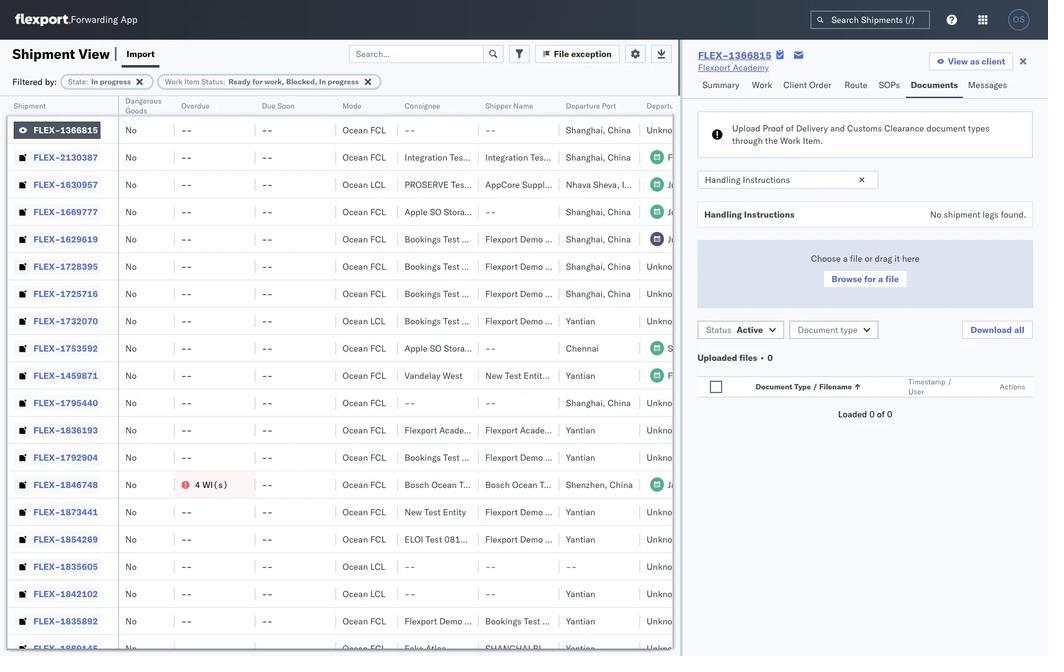 Task type: vqa. For each thing, say whether or not it's contained in the screenshot.
Ocean associated with 1725716
yes



Task type: describe. For each thing, give the bounding box(es) containing it.
0 vertical spatial a
[[844, 253, 848, 264]]

flex-1836193
[[34, 425, 98, 436]]

a inside button
[[879, 274, 884, 285]]

type
[[841, 325, 858, 336]]

2022 for 05,
[[697, 234, 718, 245]]

flex- for flex-1753592 button
[[34, 343, 60, 354]]

4 resize handle column header from the left
[[322, 96, 337, 657]]

shenzhen,
[[566, 480, 608, 491]]

1 bosch ocean test from the left
[[405, 480, 476, 491]]

/ inside timestamp / user
[[948, 377, 953, 387]]

shipper inside 'shipper name' button
[[486, 101, 512, 111]]

flex-1630957 button
[[14, 176, 100, 193]]

yantian for flex-1854269
[[566, 534, 596, 545]]

ltd
[[552, 179, 564, 190]]

work item status : ready for work, blocked, in progress
[[165, 77, 359, 86]]

here
[[903, 253, 920, 264]]

demo for 1629619
[[520, 234, 543, 245]]

co. for 1854269
[[578, 534, 590, 545]]

flex-1366815 button
[[14, 121, 100, 139]]

flex- for flex-1725716 button
[[34, 288, 60, 300]]

ocean fcl for flex-1889145
[[343, 644, 386, 655]]

1 in from the left
[[91, 77, 98, 86]]

flex- for flex-1728395 button
[[34, 261, 60, 272]]

new test entity
[[405, 507, 466, 518]]

Search Shipments (/) text field
[[811, 11, 931, 29]]

fcl for flex-1753592
[[370, 343, 386, 354]]

ocean fcl for flex-1854269
[[343, 534, 386, 545]]

flexport for 1732070
[[486, 316, 518, 327]]

flex-1873441
[[34, 507, 98, 518]]

document for document type / filename
[[756, 382, 793, 392]]

lcl for flex-1835605
[[370, 562, 386, 573]]

no for flex-1459871
[[125, 370, 137, 382]]

flexport. image
[[15, 14, 71, 26]]

upload proof of delivery and customs clearance document types through the work item.
[[733, 123, 990, 147]]

document type / filename button
[[754, 380, 884, 392]]

Search... text field
[[349, 44, 484, 63]]

flex- for "flex-1835605" button
[[34, 562, 60, 573]]

no for flex-1835892
[[125, 616, 137, 627]]

flex- up flexport academy
[[698, 49, 729, 61]]

yantian for flex-1792904
[[566, 452, 596, 463]]

files
[[740, 353, 758, 364]]

upload
[[733, 123, 761, 134]]

flex-1459871 button
[[14, 367, 100, 385]]

fcl for flex-1669777
[[370, 206, 386, 218]]

os button
[[1005, 6, 1034, 34]]

feb 19, 2022 14:00 est
[[668, 152, 766, 163]]

ocean lcl for flex-1732070
[[343, 316, 386, 327]]

ocean for 2130387
[[343, 152, 368, 163]]

entity for new test entity
[[443, 507, 466, 518]]

jan
[[668, 480, 681, 491]]

item.
[[803, 135, 823, 147]]

found.
[[1001, 209, 1027, 220]]

ready
[[229, 77, 251, 86]]

or
[[865, 253, 873, 264]]

ocean fcl for flex-1459871
[[343, 370, 386, 382]]

ocean fcl for flex-1795440
[[343, 398, 386, 409]]

resize handle column header for consignee
[[464, 96, 479, 657]]

route button
[[840, 74, 874, 98]]

1854269
[[60, 534, 98, 545]]

consignee inside button
[[405, 101, 441, 111]]

no for flex-1732070
[[125, 316, 137, 327]]

download all
[[971, 325, 1025, 336]]

fake
[[405, 644, 424, 655]]

ocean for 1459871
[[343, 370, 368, 382]]

edt right 18:00
[[747, 206, 763, 218]]

no for flex-1725716
[[125, 288, 137, 300]]

file
[[554, 48, 569, 59]]

0 horizontal spatial status
[[201, 77, 223, 86]]

ocean for 1630957
[[343, 179, 368, 190]]

no for flex-1835605
[[125, 562, 137, 573]]

no for flex-1792904
[[125, 452, 137, 463]]

flexport for 1854269
[[486, 534, 518, 545]]

document
[[927, 123, 966, 134]]

fcl for flex-1889145
[[370, 644, 386, 655]]

flex-1669777 button
[[14, 203, 100, 221]]

2
[[549, 370, 555, 382]]

import button
[[122, 40, 160, 68]]

uploaded files ∙ 0
[[698, 353, 773, 364]]

(do for chennai
[[476, 343, 494, 354]]

est for jan 24, 2023 est
[[723, 480, 738, 491]]

types
[[969, 123, 990, 134]]

unknown for 1732070
[[647, 316, 684, 327]]

0 horizontal spatial /
[[813, 382, 818, 392]]

through
[[733, 135, 763, 147]]

china for flex-1366815
[[608, 124, 631, 136]]

flexport for 1725716
[[486, 288, 518, 300]]

date
[[683, 101, 699, 111]]

resize handle column header for dangerous goods
[[160, 96, 175, 657]]

flex-2130387
[[34, 152, 98, 163]]

shipment view
[[12, 45, 110, 62]]

document for document type
[[798, 325, 839, 336]]

india
[[622, 179, 642, 190]]

client order
[[784, 79, 832, 91]]

work for work item status : ready for work, blocked, in progress
[[165, 77, 183, 86]]

unknown for 1835605
[[647, 562, 684, 573]]

shanghai, for flex-1629619
[[566, 234, 606, 245]]

15:30
[[723, 179, 748, 190]]

ltd.
[[582, 425, 597, 436]]

flex-1795440 button
[[14, 395, 100, 412]]

flex- for flex-1854269 button
[[34, 534, 60, 545]]

yantian for flex-1836193
[[566, 425, 596, 436]]

handling
[[705, 209, 742, 220]]

shanghai, china for flex-1795440
[[566, 398, 631, 409]]

bookings for flex-1725716
[[405, 288, 441, 300]]

edt down status active
[[725, 343, 741, 354]]

19,
[[685, 152, 699, 163]]

shanghai bluetech co., ltd
[[486, 644, 615, 655]]

it
[[895, 253, 900, 264]]

18:00
[[721, 206, 745, 218]]

ocean fcl for flex-1728395
[[343, 261, 386, 272]]

flex-1669777
[[34, 206, 98, 218]]

flexport demo shipper co. for 1854269
[[486, 534, 590, 545]]

flex-1366815 inside button
[[34, 124, 98, 136]]

1728395
[[60, 261, 98, 272]]

ocean for 1725716
[[343, 288, 368, 300]]

item
[[184, 77, 199, 86]]

fcl for flex-1846748
[[370, 480, 386, 491]]

handling instructions
[[705, 209, 795, 220]]

flex- for flex-1842102 'button'
[[34, 589, 60, 600]]

0 vertical spatial est
[[751, 152, 766, 163]]

account
[[470, 179, 503, 190]]

unknown for 1889145
[[647, 644, 684, 655]]

2 : from the left
[[223, 77, 226, 86]]

no for flex-1873441
[[125, 507, 137, 518]]

co. for 1792904
[[578, 452, 590, 463]]

flex-1835892 button
[[14, 613, 100, 630]]

yantian for flex-1835892
[[566, 616, 596, 627]]

actions
[[1000, 382, 1026, 392]]

active
[[737, 325, 763, 336]]

flex-1835605 button
[[14, 558, 100, 576]]

unknown for 1835892
[[647, 616, 684, 627]]

jul 03, 2022 18:00 edt
[[668, 206, 763, 218]]

unknown for 1795440
[[647, 398, 684, 409]]

mode
[[343, 101, 362, 111]]

choose
[[811, 253, 841, 264]]

apple so storage (do not use) for shanghai, china
[[405, 206, 538, 218]]

departure port button
[[560, 99, 628, 111]]

ocean for 1854269
[[343, 534, 368, 545]]

all
[[1015, 325, 1025, 336]]

mode button
[[337, 99, 386, 111]]

apple for chennai
[[405, 343, 428, 354]]

as
[[971, 56, 980, 67]]

unknown for 1873441
[[647, 507, 684, 518]]

ocean fcl for flex-1629619
[[343, 234, 386, 245]]

eloi test 081801
[[405, 534, 477, 545]]

forwarding app
[[71, 14, 138, 26]]

ocean fcl for flex-2130387
[[343, 152, 386, 163]]

flex-1366815 link
[[698, 49, 772, 61]]

flex-1795440
[[34, 398, 98, 409]]

ocean for 1669777
[[343, 206, 368, 218]]

legs
[[983, 209, 999, 220]]

shipper for flex-1728395
[[546, 261, 576, 272]]

2022 for 12,
[[701, 343, 723, 354]]

ocean fcl for flex-1836193
[[343, 425, 386, 436]]

flex- for flex-1846748 button on the left bottom of the page
[[34, 480, 60, 491]]

fcl for flex-1792904
[[370, 452, 386, 463]]

no for flex-1753592
[[125, 343, 137, 354]]

flex-1889145
[[34, 644, 98, 655]]

flex-1630957
[[34, 179, 98, 190]]

wi(s)
[[203, 480, 228, 491]]

resize handle column header for departure port
[[626, 96, 641, 657]]

state
[[68, 77, 86, 86]]

ocean for 1792904
[[343, 452, 368, 463]]

new for new test entity 2
[[486, 370, 503, 382]]

shanghai, for flex-1795440
[[566, 398, 606, 409]]

summary button
[[698, 74, 747, 98]]

jan 24, 2023 est
[[668, 480, 738, 491]]

ocean for 1836193
[[343, 425, 368, 436]]

flex-1835892
[[34, 616, 98, 627]]

download all button
[[962, 321, 1034, 340]]

jul for jul 03, 2022 18:00 edt
[[668, 206, 679, 218]]

1630957
[[60, 179, 98, 190]]

apple so storage (do not use) for chennai
[[405, 343, 538, 354]]

shipper name button
[[479, 99, 548, 111]]

2 progress from the left
[[328, 77, 359, 86]]

1846748
[[60, 480, 98, 491]]

1 horizontal spatial 0
[[870, 409, 875, 420]]

flex-1854269
[[34, 534, 98, 545]]

no for flex-1795440
[[125, 398, 137, 409]]

ocean lcl for flex-1835605
[[343, 562, 386, 573]]

flexport for 1873441
[[486, 507, 518, 518]]

ocean for 1366815
[[343, 124, 368, 136]]

shanghai, for flex-2130387
[[566, 152, 606, 163]]

flexport academy link
[[698, 61, 769, 74]]

client order button
[[779, 74, 840, 98]]

academy for flexport academy
[[733, 62, 769, 73]]



Task type: locate. For each thing, give the bounding box(es) containing it.
1 vertical spatial storage
[[444, 343, 474, 354]]

for left work,
[[253, 77, 263, 86]]

bookings test consignee for flex-1725716
[[405, 288, 504, 300]]

departure
[[566, 101, 600, 111], [647, 101, 681, 111]]

of
[[786, 123, 794, 134], [877, 409, 885, 420]]

2 (do from the top
[[476, 343, 494, 354]]

and
[[831, 123, 845, 134]]

1 vertical spatial status
[[706, 325, 732, 336]]

0 horizontal spatial bosch ocean test
[[405, 480, 476, 491]]

work for work
[[752, 79, 773, 91]]

route
[[845, 79, 868, 91]]

file exception button
[[535, 44, 620, 63], [535, 44, 620, 63]]

0 horizontal spatial in
[[91, 77, 98, 86]]

flex- for flex-1835892 button
[[34, 616, 60, 627]]

0 vertical spatial new
[[486, 370, 503, 382]]

ocean for 1873441
[[343, 507, 368, 518]]

shipper for flex-1732070
[[546, 316, 576, 327]]

0 horizontal spatial progress
[[100, 77, 131, 86]]

1 horizontal spatial view
[[949, 56, 969, 67]]

4 wi(s)
[[195, 480, 228, 491]]

0 vertical spatial of
[[786, 123, 794, 134]]

academy down flex-1366815 link
[[733, 62, 769, 73]]

bosch ocean test down inc.
[[486, 480, 556, 491]]

4 yantian from the top
[[566, 452, 596, 463]]

apple up vandelay
[[405, 343, 428, 354]]

flex- down flex-2130387 button
[[34, 179, 60, 190]]

flex- for flex-1669777 "button"
[[34, 206, 60, 218]]

feb left 08,
[[668, 370, 683, 382]]

new test entity 2
[[486, 370, 555, 382]]

file inside browse for a file button
[[886, 274, 899, 285]]

ocean fcl for flex-1753592
[[343, 343, 386, 354]]

flex- up flex-1728395 button
[[34, 234, 60, 245]]

1835605
[[60, 562, 98, 573]]

flex-1846748 button
[[14, 477, 100, 494]]

overdue
[[181, 101, 210, 111]]

fcl for flex-1854269
[[370, 534, 386, 545]]

Handling Instructions text field
[[698, 171, 879, 189]]

apple
[[405, 206, 428, 218], [405, 343, 428, 354]]

1836193
[[60, 425, 98, 436]]

(do down the account
[[476, 206, 494, 218]]

est
[[751, 152, 766, 163], [725, 370, 740, 382], [723, 480, 738, 491]]

15 ocean fcl from the top
[[343, 616, 386, 627]]

departure port
[[566, 101, 616, 111]]

fcl for flex-1629619
[[370, 234, 386, 245]]

document inside document type / filename button
[[756, 382, 793, 392]]

resize handle column header
[[103, 96, 118, 657], [160, 96, 175, 657], [241, 96, 256, 657], [322, 96, 337, 657], [384, 96, 399, 657], [464, 96, 479, 657], [545, 96, 560, 657], [626, 96, 641, 657]]

view left as
[[949, 56, 969, 67]]

flex-1629619
[[34, 234, 98, 245]]

work left client
[[752, 79, 773, 91]]

1 ocean fcl from the top
[[343, 124, 386, 136]]

bookings for flex-1728395
[[405, 261, 441, 272]]

flex-1728395
[[34, 261, 98, 272]]

1 ocean lcl from the top
[[343, 179, 386, 190]]

5 yantian from the top
[[566, 507, 596, 518]]

5 ocean fcl from the top
[[343, 261, 386, 272]]

7 yantian from the top
[[566, 589, 596, 600]]

not up new test entity 2
[[497, 343, 514, 354]]

status up sep 12, 2022 edt
[[706, 325, 732, 336]]

3 shanghai, china from the top
[[566, 206, 631, 218]]

jul
[[668, 206, 679, 218], [668, 234, 679, 245]]

2 shanghai, from the top
[[566, 152, 606, 163]]

0 vertical spatial file
[[850, 253, 863, 264]]

2 use) from the top
[[516, 343, 538, 354]]

6 unknown from the top
[[647, 425, 684, 436]]

flex- down flex-1792904 button
[[34, 480, 60, 491]]

2022 right 15,
[[699, 179, 721, 190]]

8 fcl from the top
[[370, 370, 386, 382]]

no shipment legs found.
[[931, 209, 1027, 220]]

4 fcl from the top
[[370, 234, 386, 245]]

0 vertical spatial document
[[798, 325, 839, 336]]

6 fcl from the top
[[370, 288, 386, 300]]

0 horizontal spatial entity
[[443, 507, 466, 518]]

shipment inside button
[[14, 101, 46, 111]]

1 horizontal spatial flex-1366815
[[698, 49, 772, 61]]

view as client button
[[929, 52, 1014, 71]]

1 horizontal spatial status
[[706, 325, 732, 336]]

1 vertical spatial not
[[497, 343, 514, 354]]

1 horizontal spatial 1366815
[[729, 49, 772, 61]]

1 vertical spatial new
[[405, 507, 422, 518]]

1 vertical spatial apple
[[405, 343, 428, 354]]

feb for feb 19, 2022 14:00 est
[[668, 152, 683, 163]]

fcl for flex-1459871
[[370, 370, 386, 382]]

(do
[[476, 206, 494, 218], [476, 343, 494, 354]]

1 vertical spatial a
[[879, 274, 884, 285]]

apple so storage (do not use) down the account
[[405, 206, 538, 218]]

13 ocean fcl from the top
[[343, 507, 386, 518]]

est down "through"
[[751, 152, 766, 163]]

lcl for flex-1842102
[[370, 589, 386, 600]]

progress up mode
[[328, 77, 359, 86]]

6 resize handle column header from the left
[[464, 96, 479, 657]]

0 horizontal spatial new
[[405, 507, 422, 518]]

10 ocean fcl from the top
[[343, 425, 386, 436]]

ocean for 1795440
[[343, 398, 368, 409]]

document inside document type button
[[798, 325, 839, 336]]

shanghai, china for flex-1725716
[[566, 288, 631, 300]]

ocean fcl for flex-1846748
[[343, 480, 386, 491]]

file left or
[[850, 253, 863, 264]]

no for flex-1846748
[[125, 480, 137, 491]]

(do up new test entity 2
[[476, 343, 494, 354]]

8 yantian from the top
[[566, 616, 596, 627]]

2 feb from the top
[[668, 370, 683, 382]]

of inside upload proof of delivery and customs clearance document types through the work item.
[[786, 123, 794, 134]]

1 horizontal spatial :
[[223, 77, 226, 86]]

flex- down 'flex-1366815' button
[[34, 152, 60, 163]]

2023 for 08,
[[701, 370, 722, 382]]

no for flex-1630957
[[125, 179, 137, 190]]

2 apple from the top
[[405, 343, 428, 354]]

china for flex-1629619
[[608, 234, 631, 245]]

for
[[253, 77, 263, 86], [865, 274, 877, 285]]

2022 for 19,
[[701, 152, 722, 163]]

14 ocean fcl from the top
[[343, 534, 386, 545]]

jul left 05,
[[668, 234, 679, 245]]

11 unknown from the top
[[647, 589, 684, 600]]

entity for new test entity 2
[[524, 370, 547, 382]]

so down proserve
[[430, 206, 442, 218]]

1 vertical spatial 1366815
[[60, 124, 98, 136]]

feb 08, 2023 est
[[668, 370, 740, 382]]

10 fcl from the top
[[370, 425, 386, 436]]

shanghai, for flex-1725716
[[566, 288, 606, 300]]

flex- up flex-1732070 button
[[34, 288, 60, 300]]

bosch ocean test up new test entity
[[405, 480, 476, 491]]

3 resize handle column header from the left
[[241, 96, 256, 657]]

unknown for 1792904
[[647, 452, 684, 463]]

1 horizontal spatial bosch
[[486, 480, 510, 491]]

messages
[[969, 79, 1008, 91]]

2022 right 03,
[[697, 206, 718, 218]]

ocean fcl for flex-1366815
[[343, 124, 386, 136]]

flex-1792904 button
[[14, 449, 100, 467]]

storage
[[444, 206, 474, 218], [444, 343, 474, 354]]

2 not from the top
[[497, 343, 514, 354]]

/ right type
[[813, 382, 818, 392]]

in
[[91, 77, 98, 86], [319, 77, 326, 86]]

0 vertical spatial 1366815
[[729, 49, 772, 61]]

2 horizontal spatial work
[[781, 135, 801, 147]]

work button
[[747, 74, 779, 98]]

4 shanghai, from the top
[[566, 234, 606, 245]]

1 jul from the top
[[668, 206, 679, 218]]

unknown for 1728395
[[647, 261, 684, 272]]

for down or
[[865, 274, 877, 285]]

16 ocean fcl from the top
[[343, 644, 386, 655]]

jul 05, 2022 edt
[[668, 234, 737, 245]]

flex-1366815 up flexport academy
[[698, 49, 772, 61]]

2 storage from the top
[[444, 343, 474, 354]]

ocean for 1842102
[[343, 589, 368, 600]]

work inside button
[[752, 79, 773, 91]]

7 unknown from the top
[[647, 452, 684, 463]]

7 ocean fcl from the top
[[343, 343, 386, 354]]

2 apple so storage (do not use) from the top
[[405, 343, 538, 354]]

flex- down flex-1835892 button
[[34, 644, 60, 655]]

not down appcore
[[497, 206, 514, 218]]

1 vertical spatial flex-1366815
[[34, 124, 98, 136]]

view up state : in progress
[[79, 45, 110, 62]]

5 unknown from the top
[[647, 398, 684, 409]]

0 vertical spatial so
[[430, 206, 442, 218]]

new for new test entity
[[405, 507, 422, 518]]

flex- up "flex-1835605" button
[[34, 534, 60, 545]]

: right by:
[[86, 77, 88, 86]]

0 horizontal spatial work
[[165, 77, 183, 86]]

9 yantian from the top
[[566, 644, 596, 655]]

work inside upload proof of delivery and customs clearance document types through the work item.
[[781, 135, 801, 147]]

5 shanghai, china from the top
[[566, 261, 631, 272]]

academy left '(us)'
[[440, 425, 476, 436]]

1 horizontal spatial departure
[[647, 101, 681, 111]]

6 ocean fcl from the top
[[343, 288, 386, 300]]

2 ocean fcl from the top
[[343, 152, 386, 163]]

15 fcl from the top
[[370, 616, 386, 627]]

0 horizontal spatial bosch
[[405, 480, 429, 491]]

file
[[850, 253, 863, 264], [886, 274, 899, 285]]

fcl for flex-1725716
[[370, 288, 386, 300]]

shanghai, for flex-1728395
[[566, 261, 606, 272]]

jul left 03,
[[668, 206, 679, 218]]

1366815 up 2130387
[[60, 124, 98, 136]]

2 in from the left
[[319, 77, 326, 86]]

dangerous
[[125, 96, 162, 106]]

shipment down filtered
[[14, 101, 46, 111]]

0 vertical spatial for
[[253, 77, 263, 86]]

ocean lcl
[[343, 179, 386, 190], [343, 316, 386, 327], [343, 562, 386, 573], [343, 589, 386, 600]]

1 vertical spatial so
[[430, 343, 442, 354]]

no for flex-1629619
[[125, 234, 137, 245]]

4 ocean fcl from the top
[[343, 234, 386, 245]]

11 ocean fcl from the top
[[343, 452, 386, 463]]

flex- inside button
[[34, 261, 60, 272]]

choose a file or drag it here
[[811, 253, 920, 264]]

flex- up flex-1842102 'button'
[[34, 562, 60, 573]]

consignee button
[[399, 99, 467, 111]]

vandelay
[[405, 370, 441, 382]]

work right the
[[781, 135, 801, 147]]

13 fcl from the top
[[370, 507, 386, 518]]

flex-1366815 down shipment button
[[34, 124, 98, 136]]

ocean fcl for flex-1792904
[[343, 452, 386, 463]]

1 horizontal spatial entity
[[524, 370, 547, 382]]

: left ready
[[223, 77, 226, 86]]

6 yantian from the top
[[566, 534, 596, 545]]

inc.
[[503, 425, 517, 436]]

no for flex-1889145
[[125, 644, 137, 655]]

shanghai,
[[566, 124, 606, 136], [566, 152, 606, 163], [566, 206, 606, 218], [566, 234, 606, 245], [566, 261, 606, 272], [566, 288, 606, 300], [566, 398, 606, 409]]

supply
[[522, 179, 549, 190]]

demo for 1792904
[[520, 452, 543, 463]]

consignee for flex-1792904
[[462, 452, 504, 463]]

flex- for "flex-1873441" button
[[34, 507, 60, 518]]

demo
[[520, 234, 543, 245], [520, 261, 543, 272], [520, 288, 543, 300], [520, 316, 543, 327], [520, 452, 543, 463], [520, 507, 543, 518], [520, 534, 543, 545], [440, 616, 463, 627]]

7 shanghai, from the top
[[566, 398, 606, 409]]

1 apple from the top
[[405, 206, 428, 218]]

yantian for flex-1732070
[[566, 316, 596, 327]]

7 shanghai, china from the top
[[566, 398, 631, 409]]

ocean for 1732070
[[343, 316, 368, 327]]

1 use) from the top
[[516, 206, 538, 218]]

0 horizontal spatial file
[[850, 253, 863, 264]]

flex- up flex-1459871 button
[[34, 343, 60, 354]]

flex-1792904
[[34, 452, 98, 463]]

flexport
[[698, 62, 731, 73], [486, 234, 518, 245], [486, 261, 518, 272], [486, 288, 518, 300], [486, 316, 518, 327], [405, 425, 437, 436], [486, 425, 518, 436], [486, 452, 518, 463], [486, 507, 518, 518], [486, 534, 518, 545], [405, 616, 437, 627]]

for inside button
[[865, 274, 877, 285]]

flex- down flex-1459871 button
[[34, 398, 60, 409]]

1 progress from the left
[[100, 77, 131, 86]]

shanghai, for flex-1669777
[[566, 206, 606, 218]]

departure date button
[[641, 99, 771, 111]]

05,
[[681, 234, 695, 245]]

feb left 19, on the top right
[[668, 152, 683, 163]]

3 yantian from the top
[[566, 425, 596, 436]]

2023 down uploaded
[[701, 370, 722, 382]]

use)
[[516, 206, 538, 218], [516, 343, 538, 354]]

1 fcl from the top
[[370, 124, 386, 136]]

no for flex-1669777
[[125, 206, 137, 218]]

flexport inside flexport academy link
[[698, 62, 731, 73]]

flex-1732070
[[34, 316, 98, 327]]

apple for shanghai, china
[[405, 206, 428, 218]]

14 fcl from the top
[[370, 534, 386, 545]]

forwarding app link
[[15, 14, 138, 26]]

0 horizontal spatial academy
[[440, 425, 476, 436]]

0 horizontal spatial of
[[786, 123, 794, 134]]

3 ocean fcl from the top
[[343, 206, 386, 218]]

new right the "west"
[[486, 370, 503, 382]]

1 horizontal spatial a
[[879, 274, 884, 285]]

0 horizontal spatial departure
[[566, 101, 600, 111]]

1 horizontal spatial /
[[948, 377, 953, 387]]

demo for 1854269
[[520, 534, 543, 545]]

3 fcl from the top
[[370, 206, 386, 218]]

use) down appcore supply ltd
[[516, 206, 538, 218]]

entity left 2
[[524, 370, 547, 382]]

0 horizontal spatial :
[[86, 77, 88, 86]]

flex- up flex-1792904 button
[[34, 425, 60, 436]]

view as client
[[949, 56, 1006, 67]]

new up the eloi
[[405, 507, 422, 518]]

flex-1835605
[[34, 562, 98, 573]]

8 unknown from the top
[[647, 507, 684, 518]]

proserve test account
[[405, 179, 503, 190]]

unknown for 1725716
[[647, 288, 684, 300]]

1 horizontal spatial progress
[[328, 77, 359, 86]]

0 horizontal spatial flex-1366815
[[34, 124, 98, 136]]

name
[[514, 101, 533, 111]]

bosch down '(us)'
[[486, 480, 510, 491]]

10 unknown from the top
[[647, 562, 684, 573]]

appcore
[[486, 179, 520, 190]]

8 resize handle column header from the left
[[626, 96, 641, 657]]

0 vertical spatial status
[[201, 77, 223, 86]]

jul for jul 05, 2022 edt
[[668, 234, 679, 245]]

0 horizontal spatial view
[[79, 45, 110, 62]]

1 vertical spatial apple so storage (do not use)
[[405, 343, 538, 354]]

1 unknown from the top
[[647, 124, 684, 136]]

flex- inside 'button'
[[34, 589, 60, 600]]

0 vertical spatial flex-1366815
[[698, 49, 772, 61]]

flex- down flex-1753592 button
[[34, 370, 60, 382]]

2 vertical spatial est
[[723, 480, 738, 491]]

0 horizontal spatial for
[[253, 77, 263, 86]]

consignee for flex-1728395
[[462, 261, 504, 272]]

of right the proof
[[786, 123, 794, 134]]

sops button
[[874, 74, 906, 98]]

0 horizontal spatial a
[[844, 253, 848, 264]]

departure left port
[[566, 101, 600, 111]]

7 fcl from the top
[[370, 343, 386, 354]]

9 unknown from the top
[[647, 534, 684, 545]]

status
[[201, 77, 223, 86], [706, 325, 732, 336]]

est right 24,
[[723, 480, 738, 491]]

2023 right 24,
[[699, 480, 721, 491]]

0 vertical spatial apple so storage (do not use)
[[405, 206, 538, 218]]

shanghai, china for flex-2130387
[[566, 152, 631, 163]]

1 horizontal spatial of
[[877, 409, 885, 420]]

bookings test consignee
[[405, 234, 504, 245], [405, 261, 504, 272], [405, 288, 504, 300], [405, 316, 504, 327], [405, 452, 504, 463], [486, 616, 585, 627]]

2 jul from the top
[[668, 234, 679, 245]]

appcore supply ltd
[[486, 179, 564, 190]]

(us)
[[478, 425, 500, 436]]

1 resize handle column header from the left
[[103, 96, 118, 657]]

ocean for 1728395
[[343, 261, 368, 272]]

0 vertical spatial feb
[[668, 152, 683, 163]]

edt right 15:30
[[750, 179, 766, 190]]

3 ocean lcl from the top
[[343, 562, 386, 573]]

bosch up new test entity
[[405, 480, 429, 491]]

user
[[909, 387, 924, 397]]

1 horizontal spatial bosch ocean test
[[486, 480, 556, 491]]

2 so from the top
[[430, 343, 442, 354]]

dangerous goods button
[[119, 94, 170, 116]]

2 lcl from the top
[[370, 316, 386, 327]]

demo for 1728395
[[520, 261, 543, 272]]

0 vertical spatial jul
[[668, 206, 679, 218]]

flex- up flex-1889145 button
[[34, 616, 60, 627]]

3 unknown from the top
[[647, 288, 684, 300]]

1 horizontal spatial document
[[798, 325, 839, 336]]

ltd
[[600, 644, 615, 655]]

1 vertical spatial document
[[756, 382, 793, 392]]

1 not from the top
[[497, 206, 514, 218]]

a right the choose
[[844, 253, 848, 264]]

2 horizontal spatial academy
[[733, 62, 769, 73]]

1 horizontal spatial work
[[752, 79, 773, 91]]

1 horizontal spatial file
[[886, 274, 899, 285]]

flex-1873441 button
[[14, 504, 100, 521]]

fcl for flex-1836193
[[370, 425, 386, 436]]

flexport demo shipper co.
[[486, 234, 590, 245], [486, 261, 590, 272], [486, 288, 590, 300], [486, 316, 590, 327], [486, 452, 590, 463], [486, 507, 590, 518], [486, 534, 590, 545], [405, 616, 510, 627]]

co. for 1732070
[[578, 316, 590, 327]]

1366815 up flexport academy
[[729, 49, 772, 61]]

(do for shanghai, china
[[476, 206, 494, 218]]

None checkbox
[[710, 381, 723, 394]]

use) up new test entity 2
[[516, 343, 538, 354]]

unknown for 1366815
[[647, 124, 684, 136]]

1 departure from the left
[[566, 101, 600, 111]]

est down "uploaded files ∙ 0"
[[725, 370, 740, 382]]

document type
[[798, 325, 858, 336]]

flex- up the flex-1629619 button
[[34, 206, 60, 218]]

1 : from the left
[[86, 77, 88, 86]]

0 vertical spatial storage
[[444, 206, 474, 218]]

1 vertical spatial jul
[[668, 234, 679, 245]]

ocean for 1835892
[[343, 616, 368, 627]]

shanghai, china for flex-1366815
[[566, 124, 631, 136]]

shanghai, for flex-1366815
[[566, 124, 606, 136]]

status right the item
[[201, 77, 223, 86]]

1 horizontal spatial new
[[486, 370, 503, 382]]

bookings test consignee for flex-1732070
[[405, 316, 504, 327]]

1366815 inside button
[[60, 124, 98, 136]]

0 for ∙
[[768, 353, 773, 364]]

chennai
[[566, 343, 599, 354]]

1 vertical spatial file
[[886, 274, 899, 285]]

china for flex-1795440
[[608, 398, 631, 409]]

flex- up flex-1835892 button
[[34, 589, 60, 600]]

0 vertical spatial apple
[[405, 206, 428, 218]]

4 ocean lcl from the top
[[343, 589, 386, 600]]

shipper for flex-1725716
[[546, 288, 576, 300]]

yantian for flex-1873441
[[566, 507, 596, 518]]

2022 for 03,
[[697, 206, 718, 218]]

1 horizontal spatial for
[[865, 274, 877, 285]]

blocked,
[[286, 77, 317, 86]]

0 vertical spatial shipment
[[12, 45, 75, 62]]

flex- up flex-1753592 button
[[34, 316, 60, 327]]

1 vertical spatial entity
[[443, 507, 466, 518]]

flex-1459871
[[34, 370, 98, 382]]

/ right timestamp
[[948, 377, 953, 387]]

consignee for flex-1629619
[[462, 234, 504, 245]]

2 fcl from the top
[[370, 152, 386, 163]]

0 vertical spatial (do
[[476, 206, 494, 218]]

shipper
[[486, 101, 512, 111], [546, 234, 576, 245], [546, 261, 576, 272], [546, 288, 576, 300], [546, 316, 576, 327], [546, 452, 576, 463], [546, 507, 576, 518], [546, 534, 576, 545], [465, 616, 495, 627]]

5 shanghai, from the top
[[566, 261, 606, 272]]

4 unknown from the top
[[647, 316, 684, 327]]

edt down handling
[[721, 234, 737, 245]]

flex-1725716
[[34, 288, 98, 300]]

0 vertical spatial use)
[[516, 206, 538, 218]]

flex- down shipment button
[[34, 124, 60, 136]]

14:00
[[725, 152, 749, 163]]

departure left date
[[647, 101, 681, 111]]

unknown for 1854269
[[647, 534, 684, 545]]

fcl for flex-1366815
[[370, 124, 386, 136]]

flex-1732070 button
[[14, 313, 100, 330]]

in right blocked,
[[319, 77, 326, 86]]

order
[[810, 79, 832, 91]]

081801
[[445, 534, 477, 545]]

1 horizontal spatial academy
[[520, 425, 556, 436]]

the
[[766, 135, 778, 147]]

1 shanghai, china from the top
[[566, 124, 631, 136]]

feb
[[668, 152, 683, 163], [668, 370, 683, 382]]

1792904
[[60, 452, 98, 463]]

2 ocean lcl from the top
[[343, 316, 386, 327]]

shipper for flex-1873441
[[546, 507, 576, 518]]

2022 right 05,
[[697, 234, 718, 245]]

8 ocean fcl from the top
[[343, 370, 386, 382]]

shanghai, china for flex-1728395
[[566, 261, 631, 272]]

flex- down flex-1836193 "button"
[[34, 452, 60, 463]]

1366815
[[729, 49, 772, 61], [60, 124, 98, 136]]

2 unknown from the top
[[647, 261, 684, 272]]

1 vertical spatial (do
[[476, 343, 494, 354]]

new
[[486, 370, 503, 382], [405, 507, 422, 518]]

0 horizontal spatial 0
[[768, 353, 773, 364]]

type
[[795, 382, 811, 392]]

2 shanghai, china from the top
[[566, 152, 631, 163]]

1669777
[[60, 206, 98, 218]]

0 horizontal spatial 1366815
[[60, 124, 98, 136]]

flexport demo shipper co. for 1728395
[[486, 261, 590, 272]]

china for flex-1669777
[[608, 206, 631, 218]]

1 vertical spatial est
[[725, 370, 740, 382]]

12 unknown from the top
[[647, 616, 684, 627]]

7 resize handle column header from the left
[[545, 96, 560, 657]]

0 vertical spatial entity
[[524, 370, 547, 382]]

1 vertical spatial 2023
[[699, 480, 721, 491]]

resize handle column header for shipper name
[[545, 96, 560, 657]]

flex- down flex-1846748 button on the left bottom of the page
[[34, 507, 60, 518]]

apple down proserve
[[405, 206, 428, 218]]

1 yantian from the top
[[566, 316, 596, 327]]

5 fcl from the top
[[370, 261, 386, 272]]

1 so from the top
[[430, 206, 442, 218]]

5 resize handle column header from the left
[[384, 96, 399, 657]]

1 vertical spatial for
[[865, 274, 877, 285]]

file down it
[[886, 274, 899, 285]]

2022 right 19, on the top right
[[701, 152, 722, 163]]

2 bosch ocean test from the left
[[486, 480, 556, 491]]

flex- down the flex-1629619 button
[[34, 261, 60, 272]]

2 departure from the left
[[647, 101, 681, 111]]

of right loaded
[[877, 409, 885, 420]]

so for chennai
[[430, 343, 442, 354]]

1 vertical spatial of
[[877, 409, 885, 420]]

shipment for shipment
[[14, 101, 46, 111]]

eloi
[[405, 534, 424, 545]]

0 horizontal spatial document
[[756, 382, 793, 392]]

apple so storage (do not use)
[[405, 206, 538, 218], [405, 343, 538, 354]]

storage down proserve test account
[[444, 206, 474, 218]]

so up the vandelay west
[[430, 343, 442, 354]]

of for proof
[[786, 123, 794, 134]]

apple so storage (do not use) up the "west"
[[405, 343, 538, 354]]

2 bosch from the left
[[486, 480, 510, 491]]

storage up the "west"
[[444, 343, 474, 354]]

12 fcl from the top
[[370, 480, 386, 491]]

9 fcl from the top
[[370, 398, 386, 409]]

instructions
[[744, 209, 795, 220]]

progress up the dangerous
[[100, 77, 131, 86]]

co.
[[578, 234, 590, 245], [578, 261, 590, 272], [578, 288, 590, 300], [578, 316, 590, 327], [578, 452, 590, 463], [578, 507, 590, 518], [578, 534, 590, 545], [498, 616, 510, 627]]

no for flex-1836193
[[125, 425, 137, 436]]

6 shanghai, china from the top
[[566, 288, 631, 300]]

storage for shanghai, china
[[444, 206, 474, 218]]

1 bosch from the left
[[405, 480, 429, 491]]

4 shanghai, china from the top
[[566, 234, 631, 245]]

entity up "081801"
[[443, 507, 466, 518]]

no for flex-1842102
[[125, 589, 137, 600]]

yantian for flex-1459871
[[566, 370, 596, 382]]

uploaded
[[698, 353, 738, 364]]

2 yantian from the top
[[566, 370, 596, 382]]

ocean fcl for flex-1669777
[[343, 206, 386, 218]]

0 vertical spatial not
[[497, 206, 514, 218]]

1 horizontal spatial in
[[319, 77, 326, 86]]

in right state
[[91, 77, 98, 86]]

atlas
[[426, 644, 446, 655]]

0 vertical spatial 2023
[[701, 370, 722, 382]]

vandelay west
[[405, 370, 463, 382]]

bookings test consignee for flex-1629619
[[405, 234, 504, 245]]

3 lcl from the top
[[370, 562, 386, 573]]

work left the item
[[165, 77, 183, 86]]

2 resize handle column header from the left
[[160, 96, 175, 657]]

2022 right 12,
[[701, 343, 723, 354]]

1 vertical spatial feb
[[668, 370, 683, 382]]

academy right inc.
[[520, 425, 556, 436]]

2 horizontal spatial 0
[[888, 409, 893, 420]]

a down drag
[[879, 274, 884, 285]]

ocean for 1629619
[[343, 234, 368, 245]]

1 vertical spatial shipment
[[14, 101, 46, 111]]

1 vertical spatial use)
[[516, 343, 538, 354]]

1 feb from the top
[[668, 152, 683, 163]]

shipment up by:
[[12, 45, 75, 62]]

view inside "button"
[[949, 56, 969, 67]]



